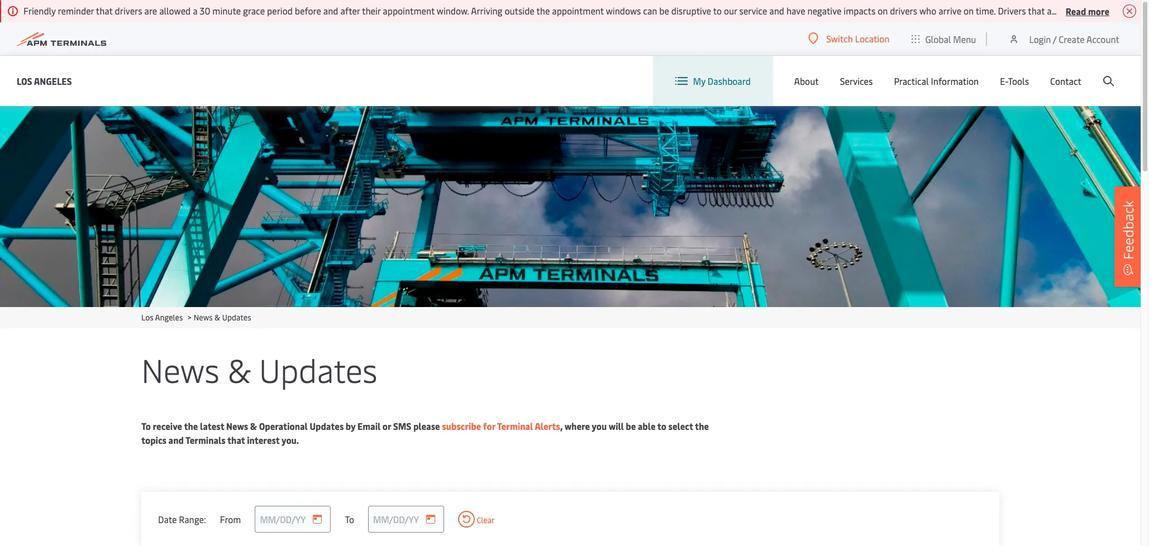 Task type: locate. For each thing, give the bounding box(es) containing it.
global menu
[[926, 33, 977, 45]]

0 horizontal spatial outside
[[505, 4, 535, 17]]

the
[[537, 4, 550, 17], [184, 420, 198, 433], [695, 420, 709, 433]]

appointment
[[383, 4, 435, 17], [552, 4, 604, 17]]

to
[[141, 420, 151, 433], [345, 513, 354, 526]]

and down receive
[[169, 434, 184, 447]]

1 horizontal spatial that
[[227, 434, 245, 447]]

their left the close alert image
[[1105, 4, 1123, 17]]

allowed
[[159, 4, 191, 17]]

0 vertical spatial angeles
[[34, 75, 72, 87]]

1 horizontal spatial los
[[141, 312, 154, 323]]

sms
[[393, 420, 412, 433]]

1 outside from the left
[[505, 4, 535, 17]]

1 horizontal spatial to
[[714, 4, 722, 17]]

0 horizontal spatial appointment
[[383, 4, 435, 17]]

my dashboard button
[[676, 56, 751, 106]]

drivers
[[115, 4, 142, 17], [891, 4, 918, 17]]

create
[[1059, 33, 1085, 45]]

2 horizontal spatial the
[[695, 420, 709, 433]]

1 appointment from the left
[[383, 4, 435, 17]]

outside right arriving
[[505, 4, 535, 17]]

on
[[878, 4, 888, 17], [964, 4, 974, 17]]

1 horizontal spatial angeles
[[155, 312, 183, 323]]

0 horizontal spatial arrive
[[939, 4, 962, 17]]

a
[[193, 4, 198, 17]]

appointment left 'windows'
[[552, 4, 604, 17]]

1 vertical spatial angeles
[[155, 312, 183, 323]]

to left our
[[714, 4, 722, 17]]

switch location button
[[809, 32, 890, 45]]

1 their from the left
[[362, 4, 381, 17]]

1 vertical spatial los
[[141, 312, 154, 323]]

updates
[[222, 312, 251, 323], [259, 348, 378, 392], [310, 420, 344, 433]]

news right >
[[194, 312, 213, 323]]

that inside ', where you will be able to select the topics and terminals that interest you.'
[[227, 434, 245, 447]]

arrive up /
[[1048, 4, 1071, 17]]

1 horizontal spatial on
[[964, 4, 974, 17]]

operational
[[259, 420, 308, 433]]

topics
[[141, 434, 167, 447]]

negative
[[808, 4, 842, 17]]

services button
[[841, 56, 873, 106]]

on right the impacts
[[878, 4, 888, 17]]

their
[[362, 4, 381, 17], [1105, 4, 1123, 17]]

news down >
[[141, 348, 220, 392]]

drivers
[[999, 4, 1027, 17]]

&
[[215, 312, 220, 323], [228, 348, 251, 392], [250, 420, 257, 433]]

about
[[795, 75, 819, 87]]

1 vertical spatial news
[[141, 348, 220, 392]]

news right latest
[[226, 420, 248, 433]]

who
[[920, 4, 937, 17]]

that right drivers
[[1029, 4, 1045, 17]]

arrive
[[939, 4, 962, 17], [1048, 4, 1071, 17]]

1 horizontal spatial drivers
[[891, 4, 918, 17]]

be inside ', where you will be able to select the topics and terminals that interest you.'
[[626, 420, 636, 433]]

1 on from the left
[[878, 4, 888, 17]]

to for to receive the latest news & operational updates by email or sms please subscribe for terminal alerts
[[141, 420, 151, 433]]

arrive right who
[[939, 4, 962, 17]]

that right "reminder" at the left of page
[[96, 4, 113, 17]]

to right able
[[658, 420, 667, 433]]

angeles
[[34, 75, 72, 87], [155, 312, 183, 323]]

0 horizontal spatial to
[[658, 420, 667, 433]]

outside
[[505, 4, 535, 17], [1073, 4, 1103, 17]]

0 horizontal spatial on
[[878, 4, 888, 17]]

article listing 2 image
[[0, 106, 1141, 307]]

drivers left who
[[891, 4, 918, 17]]

be
[[660, 4, 670, 17], [626, 420, 636, 433]]

and
[[324, 4, 338, 17], [770, 4, 785, 17], [169, 434, 184, 447]]

clear
[[475, 515, 495, 526]]

reminder
[[58, 4, 94, 17]]

switch
[[827, 32, 853, 45]]

to for to
[[345, 513, 354, 526]]

be right will
[[626, 420, 636, 433]]

los for los angeles > news & updates
[[141, 312, 154, 323]]

0 horizontal spatial to
[[141, 420, 151, 433]]

1 horizontal spatial be
[[660, 4, 670, 17]]

0 horizontal spatial their
[[362, 4, 381, 17]]

news & updates
[[141, 348, 378, 392]]

grace
[[243, 4, 265, 17]]

0 vertical spatial to
[[141, 420, 151, 433]]

that
[[96, 4, 113, 17], [1029, 4, 1045, 17], [227, 434, 245, 447]]

by
[[346, 420, 356, 433]]

read more
[[1066, 5, 1110, 17]]

1 vertical spatial to
[[658, 420, 667, 433]]

0 horizontal spatial be
[[626, 420, 636, 433]]

latest
[[200, 420, 224, 433]]

2 horizontal spatial that
[[1029, 4, 1045, 17]]

close alert image
[[1124, 4, 1137, 18]]

0 vertical spatial los angeles link
[[17, 74, 72, 88]]

outside up login / create account
[[1073, 4, 1103, 17]]

1 vertical spatial los angeles link
[[141, 312, 183, 323]]

able
[[638, 420, 656, 433]]

1 horizontal spatial appointment
[[552, 4, 604, 17]]

0 horizontal spatial angeles
[[34, 75, 72, 87]]

login / create account link
[[1009, 22, 1120, 55]]

1 vertical spatial to
[[345, 513, 354, 526]]

are
[[145, 4, 157, 17]]

los angeles link
[[17, 74, 72, 88], [141, 312, 183, 323]]

time.
[[976, 4, 996, 17]]

arriving
[[471, 4, 503, 17]]

practical information button
[[895, 56, 980, 106]]

on left time. in the right of the page
[[964, 4, 974, 17]]

1 horizontal spatial arrive
[[1048, 4, 1071, 17]]

2 outside from the left
[[1073, 4, 1103, 17]]

alerts
[[535, 420, 561, 433]]

subscribe
[[442, 420, 481, 433]]

30
[[200, 4, 210, 17]]

0 horizontal spatial los angeles link
[[17, 74, 72, 88]]

login / create account
[[1030, 33, 1120, 45]]

their right after
[[362, 4, 381, 17]]

1 horizontal spatial outside
[[1073, 4, 1103, 17]]

0 horizontal spatial los
[[17, 75, 32, 87]]

2 on from the left
[[964, 4, 974, 17]]

window.
[[437, 4, 469, 17]]

to
[[714, 4, 722, 17], [658, 420, 667, 433]]

location
[[856, 32, 890, 45]]

that left the interest
[[227, 434, 245, 447]]

and left after
[[324, 4, 338, 17]]

1 horizontal spatial their
[[1105, 4, 1123, 17]]

1 horizontal spatial to
[[345, 513, 354, 526]]

appointment left window.
[[383, 4, 435, 17]]

news
[[194, 312, 213, 323], [141, 348, 220, 392], [226, 420, 248, 433]]

0 horizontal spatial drivers
[[115, 4, 142, 17]]

0 horizontal spatial that
[[96, 4, 113, 17]]

1 vertical spatial &
[[228, 348, 251, 392]]

0 horizontal spatial and
[[169, 434, 184, 447]]

los
[[17, 75, 32, 87], [141, 312, 154, 323]]

1 drivers from the left
[[115, 4, 142, 17]]

drivers left are
[[115, 4, 142, 17]]

please
[[414, 420, 440, 433]]

2 vertical spatial &
[[250, 420, 257, 433]]

and left "have"
[[770, 4, 785, 17]]

>
[[188, 312, 192, 323]]

be right 'can'
[[660, 4, 670, 17]]

0 vertical spatial be
[[660, 4, 670, 17]]

1 vertical spatial be
[[626, 420, 636, 433]]

0 vertical spatial los
[[17, 75, 32, 87]]

from
[[220, 513, 241, 526]]

e-
[[1001, 75, 1009, 87]]

2 drivers from the left
[[891, 4, 918, 17]]



Task type: describe. For each thing, give the bounding box(es) containing it.
interest
[[247, 434, 280, 447]]

to inside ', where you will be able to select the topics and terminals that interest you.'
[[658, 420, 667, 433]]

receive
[[153, 420, 182, 433]]

terminals
[[186, 434, 226, 447]]

more
[[1089, 5, 1110, 17]]

0 vertical spatial updates
[[222, 312, 251, 323]]

information
[[932, 75, 980, 87]]

period
[[267, 4, 293, 17]]

angeles for los angeles > news & updates
[[155, 312, 183, 323]]

will
[[609, 420, 624, 433]]

windows
[[606, 4, 641, 17]]

about button
[[795, 56, 819, 106]]

appoin
[[1125, 4, 1150, 17]]

2 vertical spatial updates
[[310, 420, 344, 433]]

contact button
[[1051, 56, 1082, 106]]

0 vertical spatial news
[[194, 312, 213, 323]]

2 appointment from the left
[[552, 4, 604, 17]]

select
[[669, 420, 694, 433]]

friendly
[[23, 4, 56, 17]]

e-tools button
[[1001, 56, 1030, 106]]

2 horizontal spatial and
[[770, 4, 785, 17]]

,
[[561, 420, 563, 433]]

friendly reminder that drivers are allowed a 30 minute grace period before and after their appointment window. arriving outside the appointment windows can be disruptive to our service and have negative impacts on drivers who arrive on time. drivers that arrive outside their appoin
[[23, 4, 1150, 17]]

can
[[644, 4, 658, 17]]

read
[[1066, 5, 1087, 17]]

date range:
[[158, 513, 206, 526]]

and inside ', where you will be able to select the topics and terminals that interest you.'
[[169, 434, 184, 447]]

range:
[[179, 513, 206, 526]]

1 horizontal spatial los angeles link
[[141, 312, 183, 323]]

los angeles > news & updates
[[141, 312, 251, 323]]

contact
[[1051, 75, 1082, 87]]

2 arrive from the left
[[1048, 4, 1071, 17]]

feedback button
[[1115, 187, 1143, 287]]

practical
[[895, 75, 929, 87]]

angeles for los angeles
[[34, 75, 72, 87]]

switch location
[[827, 32, 890, 45]]

1 horizontal spatial the
[[537, 4, 550, 17]]

you.
[[282, 434, 299, 447]]

have
[[787, 4, 806, 17]]

global menu button
[[901, 22, 988, 56]]

1 vertical spatial updates
[[259, 348, 378, 392]]

1 arrive from the left
[[939, 4, 962, 17]]

clear button
[[458, 511, 495, 528]]

minute
[[213, 4, 241, 17]]

, where you will be able to select the topics and terminals that interest you.
[[141, 420, 709, 447]]

From text field
[[255, 506, 331, 533]]

tools
[[1009, 75, 1030, 87]]

or
[[383, 420, 391, 433]]

impacts
[[844, 4, 876, 17]]

0 horizontal spatial the
[[184, 420, 198, 433]]

0 vertical spatial to
[[714, 4, 722, 17]]

los angeles
[[17, 75, 72, 87]]

practical information
[[895, 75, 980, 87]]

e-tools
[[1001, 75, 1030, 87]]

/
[[1054, 33, 1057, 45]]

before
[[295, 4, 321, 17]]

after
[[341, 4, 360, 17]]

login
[[1030, 33, 1052, 45]]

the inside ', where you will be able to select the topics and terminals that interest you.'
[[695, 420, 709, 433]]

account
[[1087, 33, 1120, 45]]

email
[[358, 420, 381, 433]]

you
[[592, 420, 607, 433]]

services
[[841, 75, 873, 87]]

to receive the latest news & operational updates by email or sms please subscribe for terminal alerts
[[141, 420, 561, 433]]

disruptive
[[672, 4, 712, 17]]

feedback
[[1120, 201, 1138, 260]]

0 vertical spatial &
[[215, 312, 220, 323]]

service
[[740, 4, 768, 17]]

read more button
[[1066, 4, 1110, 18]]

2 vertical spatial news
[[226, 420, 248, 433]]

1 horizontal spatial and
[[324, 4, 338, 17]]

my
[[694, 75, 706, 87]]

our
[[724, 4, 738, 17]]

subscribe for terminal alerts link
[[442, 420, 561, 433]]

my dashboard
[[694, 75, 751, 87]]

menu
[[954, 33, 977, 45]]

global
[[926, 33, 952, 45]]

dashboard
[[708, 75, 751, 87]]

2 their from the left
[[1105, 4, 1123, 17]]

where
[[565, 420, 590, 433]]

To text field
[[368, 506, 444, 533]]

los for los angeles
[[17, 75, 32, 87]]

terminal
[[497, 420, 533, 433]]

for
[[483, 420, 496, 433]]

date
[[158, 513, 177, 526]]



Task type: vqa. For each thing, say whether or not it's contained in the screenshot.
1st appointment from left
yes



